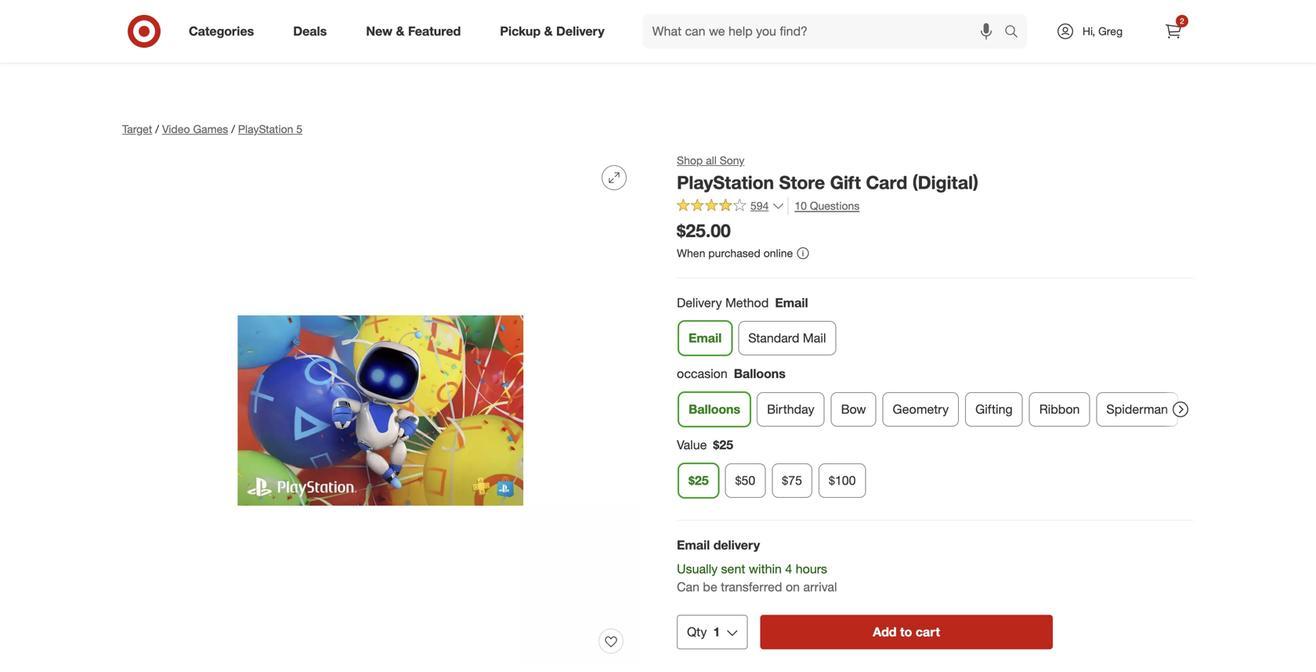 Task type: describe. For each thing, give the bounding box(es) containing it.
0 horizontal spatial delivery
[[556, 24, 605, 39]]

0 vertical spatial email
[[775, 295, 808, 311]]

& for pickup
[[544, 24, 553, 39]]

pickup
[[500, 24, 541, 39]]

(digital)
[[913, 172, 979, 194]]

games
[[193, 122, 228, 136]]

2 link
[[1157, 14, 1191, 49]]

1 / from the left
[[155, 122, 159, 136]]

standard
[[749, 331, 800, 346]]

store
[[779, 172, 825, 194]]

$75
[[782, 473, 802, 488]]

geometry link
[[883, 393, 959, 427]]

all
[[706, 154, 717, 167]]

$50 link
[[725, 464, 766, 498]]

featured
[[408, 24, 461, 39]]

geometry
[[893, 402, 949, 417]]

deals link
[[280, 14, 347, 49]]

ribbon
[[1040, 402, 1080, 417]]

delivery inside group
[[677, 295, 722, 311]]

add to cart
[[873, 625, 940, 640]]

card
[[866, 172, 908, 194]]

0 horizontal spatial $25
[[689, 473, 709, 488]]

$100
[[829, 473, 856, 488]]

greg
[[1099, 24, 1123, 38]]

categories
[[189, 24, 254, 39]]

hours
[[796, 562, 827, 577]]

video games link
[[162, 122, 228, 136]]

value $25
[[677, 438, 733, 453]]

method
[[726, 295, 769, 311]]

4
[[785, 562, 792, 577]]

within
[[749, 562, 782, 577]]

arrival
[[804, 580, 837, 595]]

$75 link
[[772, 464, 813, 498]]

playstation 5 link
[[238, 122, 303, 136]]

pickup & delivery
[[500, 24, 605, 39]]

hi, greg
[[1083, 24, 1123, 38]]

bow
[[841, 402, 866, 417]]

594 link
[[677, 197, 785, 216]]

new & featured
[[366, 24, 461, 39]]

mail
[[803, 331, 826, 346]]

10 questions link
[[788, 197, 860, 215]]

What can we help you find? suggestions appear below search field
[[643, 14, 1008, 49]]

occasion
[[677, 366, 728, 382]]

when purchased online
[[677, 246, 793, 260]]

ribbon link
[[1029, 393, 1090, 427]]

hi,
[[1083, 24, 1096, 38]]

$25 link
[[679, 464, 719, 498]]

questions
[[810, 199, 860, 213]]

usually sent within 4 hours can be transferred on arrival
[[677, 562, 837, 595]]

add
[[873, 625, 897, 640]]

group containing occasion
[[675, 365, 1259, 433]]

value
[[677, 438, 707, 453]]

sent
[[721, 562, 746, 577]]

gifting link
[[965, 393, 1023, 427]]

bow link
[[831, 393, 876, 427]]

balloons link
[[679, 393, 751, 427]]

& for new
[[396, 24, 405, 39]]

1
[[713, 625, 720, 640]]

when
[[677, 246, 705, 260]]

usually
[[677, 562, 718, 577]]

gifting
[[976, 402, 1013, 417]]

target / video games / playstation 5
[[122, 122, 303, 136]]

new & featured link
[[353, 14, 481, 49]]

search
[[997, 25, 1035, 40]]

594
[[751, 199, 769, 213]]

email delivery
[[677, 538, 760, 553]]



Task type: locate. For each thing, give the bounding box(es) containing it.
2 & from the left
[[544, 24, 553, 39]]

0 vertical spatial group
[[675, 294, 1194, 362]]

to
[[900, 625, 912, 640]]

categories link
[[176, 14, 274, 49]]

email up occasion
[[689, 331, 722, 346]]

1 horizontal spatial delivery
[[677, 295, 722, 311]]

pickup & delivery link
[[487, 14, 624, 49]]

birthday link
[[757, 393, 825, 427]]

deals
[[293, 24, 327, 39]]

delivery right pickup
[[556, 24, 605, 39]]

new
[[366, 24, 393, 39]]

on
[[786, 580, 800, 595]]

1 vertical spatial playstation
[[677, 172, 774, 194]]

playstation inside shop all sony playstation store gift card (digital)
[[677, 172, 774, 194]]

spiderman
[[1107, 402, 1168, 417]]

1 & from the left
[[396, 24, 405, 39]]

1 horizontal spatial $25
[[713, 438, 733, 453]]

email link
[[679, 321, 732, 356]]

playstation
[[238, 122, 293, 136], [677, 172, 774, 194]]

$100 link
[[819, 464, 866, 498]]

0 horizontal spatial playstation
[[238, 122, 293, 136]]

shop all sony playstation store gift card (digital)
[[677, 154, 979, 194]]

/ left video
[[155, 122, 159, 136]]

1 vertical spatial balloons
[[689, 402, 741, 417]]

balloons up the value $25
[[689, 402, 741, 417]]

delivery method email
[[677, 295, 808, 311]]

1 horizontal spatial &
[[544, 24, 553, 39]]

qty 1
[[687, 625, 720, 640]]

3 group from the top
[[675, 436, 1194, 504]]

video
[[162, 122, 190, 136]]

2
[[1180, 16, 1185, 26]]

gift
[[830, 172, 861, 194]]

$25 right value
[[713, 438, 733, 453]]

spiderman link
[[1097, 393, 1178, 427]]

playstation down sony
[[677, 172, 774, 194]]

1 horizontal spatial /
[[231, 122, 235, 136]]

1 vertical spatial group
[[675, 365, 1259, 433]]

0 vertical spatial delivery
[[556, 24, 605, 39]]

occasion balloons
[[677, 366, 786, 382]]

$25
[[713, 438, 733, 453], [689, 473, 709, 488]]

target
[[122, 122, 152, 136]]

2 vertical spatial email
[[677, 538, 710, 553]]

email
[[775, 295, 808, 311], [689, 331, 722, 346], [677, 538, 710, 553]]

10 questions
[[795, 199, 860, 213]]

0 vertical spatial playstation
[[238, 122, 293, 136]]

balloons down standard
[[734, 366, 786, 382]]

birthday
[[767, 402, 815, 417]]

1 vertical spatial email
[[689, 331, 722, 346]]

2 group from the top
[[675, 365, 1259, 433]]

sony
[[720, 154, 745, 167]]

transferred
[[721, 580, 782, 595]]

can
[[677, 580, 700, 595]]

5
[[296, 122, 303, 136]]

group
[[675, 294, 1194, 362], [675, 365, 1259, 433], [675, 436, 1194, 504]]

delivery up email link at the right
[[677, 295, 722, 311]]

10
[[795, 199, 807, 213]]

1 vertical spatial $25
[[689, 473, 709, 488]]

$50
[[735, 473, 756, 488]]

purchased
[[709, 246, 761, 260]]

shop
[[677, 154, 703, 167]]

email inside email link
[[689, 331, 722, 346]]

0 horizontal spatial /
[[155, 122, 159, 136]]

standard mail
[[749, 331, 826, 346]]

/ right games
[[231, 122, 235, 136]]

group containing value
[[675, 436, 1194, 504]]

$25.00
[[677, 220, 731, 242]]

playstation store gift card (digital), 1 of 2 image
[[122, 153, 639, 664]]

group containing delivery method
[[675, 294, 1194, 362]]

playstation left '5'
[[238, 122, 293, 136]]

0 vertical spatial $25
[[713, 438, 733, 453]]

search button
[[997, 14, 1035, 52]]

balloons
[[734, 366, 786, 382], [689, 402, 741, 417]]

& inside pickup & delivery link
[[544, 24, 553, 39]]

online
[[764, 246, 793, 260]]

email for email delivery
[[677, 538, 710, 553]]

delivery
[[714, 538, 760, 553]]

$25 down the value $25
[[689, 473, 709, 488]]

&
[[396, 24, 405, 39], [544, 24, 553, 39]]

qty
[[687, 625, 707, 640]]

cart
[[916, 625, 940, 640]]

email up the usually
[[677, 538, 710, 553]]

2 vertical spatial group
[[675, 436, 1194, 504]]

target link
[[122, 122, 152, 136]]

& inside "new & featured" 'link'
[[396, 24, 405, 39]]

1 horizontal spatial playstation
[[677, 172, 774, 194]]

0 horizontal spatial &
[[396, 24, 405, 39]]

1 group from the top
[[675, 294, 1194, 362]]

2 / from the left
[[231, 122, 235, 136]]

0 vertical spatial balloons
[[734, 366, 786, 382]]

standard mail link
[[738, 321, 836, 356]]

email for email link at the right
[[689, 331, 722, 346]]

delivery
[[556, 24, 605, 39], [677, 295, 722, 311]]

/
[[155, 122, 159, 136], [231, 122, 235, 136]]

add to cart button
[[760, 615, 1053, 650]]

& right new
[[396, 24, 405, 39]]

be
[[703, 580, 718, 595]]

& right pickup
[[544, 24, 553, 39]]

email up the standard mail
[[775, 295, 808, 311]]

1 vertical spatial delivery
[[677, 295, 722, 311]]



Task type: vqa. For each thing, say whether or not it's contained in the screenshot.
Gingerbread Playhouse Cat Scratcher Board - 2pk - Wondershop™ image to the bottom
no



